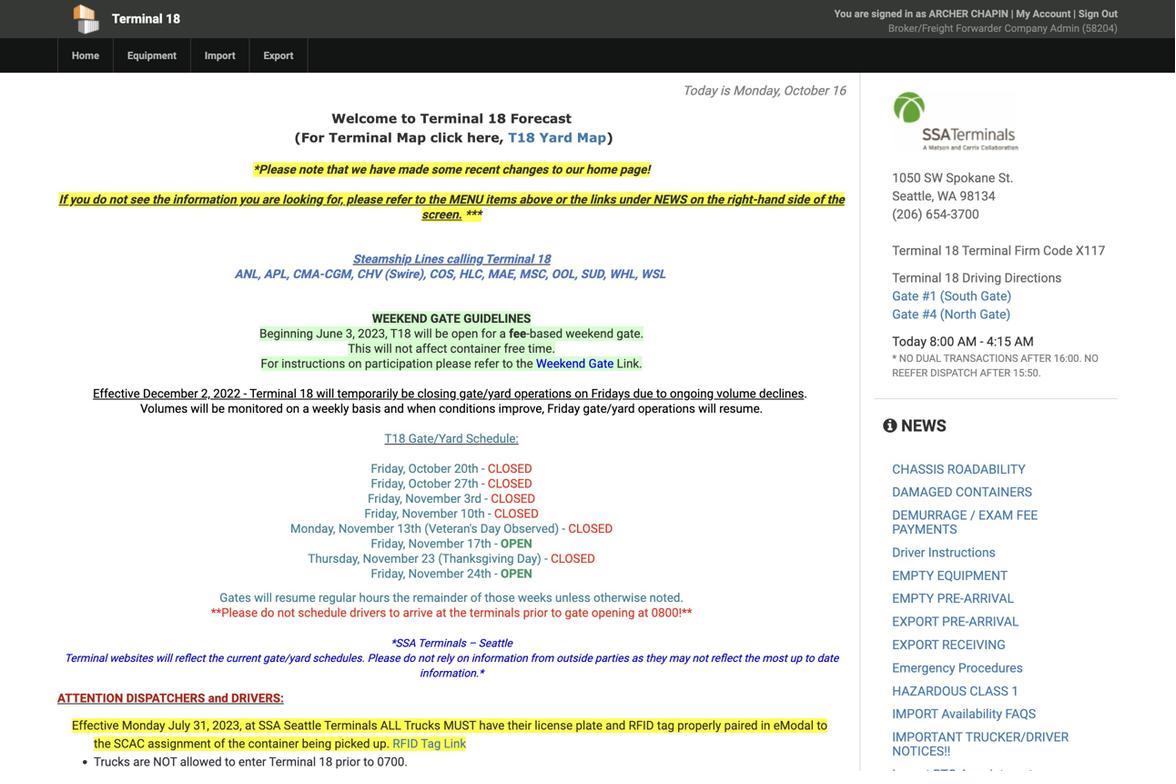 Task type: describe. For each thing, give the bounding box(es) containing it.
0 horizontal spatial be
[[212, 402, 225, 416]]

on right the monitored
[[286, 402, 300, 416]]

10th
[[461, 507, 485, 522]]

terminal up the click
[[420, 111, 484, 126]]

schedules.
[[312, 653, 365, 665]]

- right 20th
[[481, 462, 485, 476]]

november up 23
[[408, 537, 464, 552]]

do inside if you do not see the information you are looking for, please refer to the menu items above or the links under news on the right-hand side of the screen.
[[92, 193, 106, 207]]

containers
[[956, 485, 1032, 500]]

1 open from the top
[[501, 537, 532, 552]]

plate
[[576, 719, 602, 734]]

to down the 'free'
[[502, 357, 513, 371]]

msc,
[[519, 267, 548, 282]]

open
[[451, 327, 478, 341]]

1 horizontal spatial do
[[261, 606, 274, 621]]

container inside the weekend gate guidelines beginning june 3, 2023, t18 will be open for a fee -based weekend gate. this will not affect container free time.
[[450, 342, 501, 356]]

18 down 3700
[[945, 243, 959, 258]]

1 no from the left
[[899, 353, 913, 365]]

1 | from the left
[[1011, 8, 1014, 20]]

resume.
[[719, 402, 763, 416]]

the left scac in the left bottom of the page
[[94, 737, 111, 752]]

1 vertical spatial gate)
[[980, 307, 1011, 322]]

rfid tag link
[[393, 737, 466, 752]]

temporarily
[[337, 387, 398, 401]]

will up weekly
[[316, 387, 334, 401]]

terminal inside steamship lines calling terminal 18 anl, apl, cma-cgm, chv (swire), cos, hlc, mae, msc, ool, sud, whl, wsl
[[485, 252, 533, 267]]

will right gates
[[254, 591, 272, 606]]

info circle image
[[883, 418, 897, 434]]

instructions
[[281, 357, 345, 371]]

to inside effective december 2, 2022 - terminal 18 will temporarily be closing gate/yard operations on fridays due to ongoing volume declines . volumes will be monitored on a weekly basis and when conditions improve, friday gate/yard operations will resume.
[[656, 387, 667, 401]]

up
[[790, 653, 802, 665]]

16
[[831, 83, 846, 98]]

looking
[[282, 193, 323, 207]]

1 horizontal spatial please
[[436, 357, 471, 371]]

anl,
[[235, 267, 261, 282]]

for,
[[326, 193, 343, 207]]

are for to
[[133, 755, 150, 770]]

1 vertical spatial of
[[470, 591, 482, 606]]

654-
[[926, 207, 951, 222]]

for instructions on participation please refer to the weekend gate link.
[[261, 357, 642, 371]]

not inside if you do not see the information you are looking for, please refer to the menu items above or the links under news on the right-hand side of the screen.
[[109, 193, 127, 207]]

1 vertical spatial trucks
[[94, 755, 130, 770]]

gate
[[565, 606, 589, 621]]

18 up equipment
[[166, 11, 180, 26]]

home link
[[57, 38, 113, 73]]

the down gates will resume regular hours the remainder of those weeks unless otherwise noted.
[[449, 606, 467, 621]]

seattle inside *ssa terminals – seattle terminal websites will reflect the current gate/yard schedules. please do not rely on information from outside parties as they may not reflect the most up to date information.*
[[479, 638, 512, 650]]

(206)
[[892, 207, 922, 222]]

to down up.
[[363, 755, 374, 770]]

steamship
[[353, 252, 411, 267]]

page!
[[620, 162, 650, 177]]

arrive
[[403, 606, 433, 621]]

a inside effective december 2, 2022 - terminal 18 will temporarily be closing gate/yard operations on fridays due to ongoing volume declines . volumes will be monitored on a weekly basis and when conditions improve, friday gate/yard operations will resume.
[[303, 402, 309, 416]]

friday
[[547, 402, 580, 416]]

assignment
[[148, 737, 211, 752]]

calling
[[446, 252, 483, 267]]

0 vertical spatial monday,
[[733, 83, 780, 98]]

the left most
[[744, 653, 759, 665]]

terminal down welcome
[[329, 130, 392, 145]]

empty equipment link
[[892, 569, 1008, 584]]

november up (veteran's
[[405, 492, 461, 507]]

gates will resume regular hours the remainder of those weeks unless otherwise noted.
[[220, 591, 684, 606]]

1 vertical spatial october
[[408, 462, 451, 476]]

1 am from the left
[[957, 335, 977, 350]]

2 open from the top
[[501, 567, 532, 582]]

0700.
[[377, 755, 408, 770]]

2 you from the left
[[239, 193, 259, 207]]

november down 13th
[[363, 552, 418, 567]]

instructions
[[928, 546, 996, 561]]

the right or
[[569, 193, 587, 207]]

emodal
[[773, 719, 814, 734]]

effective for effective monday july 31, 2023, at ssa seattle terminals all trucks must have their license plate and rfid tag properly paired in emodal to the scac assignment of the container being picked up.
[[72, 719, 119, 734]]

weekend gate guidelines beginning june 3, 2023, t18 will be open for a fee -based weekend gate. this will not affect container free time.
[[260, 312, 644, 356]]

the left current
[[208, 653, 223, 665]]

you are signed in as archer chapin | my account | sign out broker/freight forwarder company admin (58204)
[[834, 8, 1118, 34]]

3,
[[346, 327, 355, 341]]

we
[[350, 162, 366, 177]]

information inside *ssa terminals – seattle terminal websites will reflect the current gate/yard schedules. please do not rely on information from outside parties as they may not reflect the most up to date information.*
[[471, 653, 528, 665]]

export receiving link
[[892, 638, 1006, 653]]

13th
[[397, 522, 421, 537]]

empty pre-arrival link
[[892, 592, 1014, 607]]

not inside the weekend gate guidelines beginning june 3, 2023, t18 will be open for a fee -based weekend gate. this will not affect container free time.
[[395, 342, 413, 356]]

rely
[[436, 653, 454, 665]]

- right day)
[[544, 552, 548, 567]]

t18 gate/yard schedule:
[[385, 432, 519, 446]]

terminals inside effective monday july 31, 2023, at ssa seattle terminals all trucks must have their license plate and rfid tag properly paired in emodal to the scac assignment of the container being picked up.
[[324, 719, 377, 734]]

- right 24th
[[494, 567, 498, 582]]

18 inside the welcome to terminal 18 forecast (for terminal map click here, t18 yard map )
[[488, 111, 506, 126]]

2 horizontal spatial gate/yard
[[583, 402, 635, 416]]

opening
[[592, 606, 635, 621]]

being
[[302, 737, 332, 752]]

recent
[[464, 162, 499, 177]]

welcome to terminal 18 forecast (for terminal map click here, t18 yard map )
[[294, 111, 613, 145]]

news
[[653, 193, 687, 207]]

terminal down being
[[269, 755, 316, 770]]

import link
[[190, 38, 249, 73]]

improve,
[[498, 402, 544, 416]]

above
[[519, 193, 552, 207]]

0 vertical spatial arrival
[[964, 592, 1014, 607]]

to left the arrive
[[389, 606, 400, 621]]

2023, inside the weekend gate guidelines beginning june 3, 2023, t18 will be open for a fee -based weekend gate. this will not affect container free time.
[[358, 327, 387, 341]]

click
[[430, 130, 463, 145]]

guidelines
[[464, 312, 531, 326]]

2 map from the left
[[577, 130, 606, 145]]

cgm,
[[324, 267, 354, 282]]

*ssa terminals – seattle terminal websites will reflect the current gate/yard schedules. please do not rely on information from outside parties as they may not reflect the most up to date information.*
[[65, 638, 839, 680]]

1
[[1012, 684, 1019, 699]]

are inside if you do not see the information you are looking for, please refer to the menu items above or the links under news on the right-hand side of the screen.
[[262, 193, 279, 207]]

0 vertical spatial pre-
[[937, 592, 964, 607]]

that
[[326, 162, 347, 177]]

picked
[[335, 737, 370, 752]]

to inside effective monday july 31, 2023, at ssa seattle terminals all trucks must have their license plate and rfid tag properly paired in emodal to the scac assignment of the container being picked up.
[[817, 719, 828, 734]]

out
[[1102, 8, 1118, 20]]

on down this
[[348, 357, 362, 371]]

1 reflect from the left
[[175, 653, 205, 665]]

gate.
[[617, 327, 644, 341]]

you
[[834, 8, 852, 20]]

2 reflect from the left
[[711, 653, 741, 665]]

most
[[762, 653, 787, 665]]

the up screen.
[[428, 193, 446, 207]]

**please do not schedule drivers to arrive at the terminals prior to gate opening at 0800!**
[[211, 606, 692, 621]]

2 horizontal spatial at
[[638, 606, 648, 621]]

seattle,
[[892, 189, 934, 204]]

links
[[590, 193, 616, 207]]

to left gate
[[551, 606, 562, 621]]

2 no from the left
[[1084, 353, 1099, 365]]

)
[[606, 130, 613, 145]]

2 am from the left
[[1014, 335, 1034, 350]]

1 vertical spatial rfid
[[393, 737, 418, 752]]

2 | from the left
[[1073, 8, 1076, 20]]

the up trucks are not allowed to enter terminal 18 prior to 0700.
[[228, 737, 245, 752]]

sw
[[924, 171, 943, 186]]

refer inside if you do not see the information you are looking for, please refer to the menu items above or the links under news on the right-hand side of the screen.
[[385, 193, 411, 207]]

driver
[[892, 546, 925, 561]]

and inside effective december 2, 2022 - terminal 18 will temporarily be closing gate/yard operations on fridays due to ongoing volume declines . volumes will be monitored on a weekly basis and when conditions improve, friday gate/yard operations will resume.
[[384, 402, 404, 416]]

monday
[[122, 719, 165, 734]]

4:15
[[987, 335, 1011, 350]]

july
[[168, 719, 190, 734]]

sign out link
[[1079, 8, 1118, 20]]

1 horizontal spatial gate/yard
[[459, 387, 511, 401]]

important
[[892, 731, 963, 746]]

trucks inside effective monday july 31, 2023, at ssa seattle terminals all trucks must have their license plate and rfid tag properly paired in emodal to the scac assignment of the container being picked up.
[[404, 719, 440, 734]]

(thanksgiving
[[438, 552, 514, 567]]

1 horizontal spatial be
[[401, 387, 414, 401]]

weekend
[[566, 327, 614, 341]]

1 empty from the top
[[892, 569, 934, 584]]

18 down being
[[319, 755, 333, 770]]

2,
[[201, 387, 210, 401]]

import
[[892, 707, 938, 722]]

not left rely
[[418, 653, 434, 665]]

terminal down (206)
[[892, 243, 942, 258]]

2 vertical spatial gate
[[589, 357, 614, 371]]

- up day
[[488, 507, 491, 522]]

archer
[[929, 8, 968, 20]]

monday, inside 'friday, october 20th - closed friday, october 27th - closed friday, november 3rd - closed friday, november 10th - closed monday, november 13th (veteran's day observed) - closed friday, november 17th - open thursday, november 23 (thanksgiving day) - closed friday, november 24th - open'
[[290, 522, 335, 537]]

- right observed)
[[562, 522, 565, 537]]

1050
[[892, 171, 921, 186]]

november down 23
[[408, 567, 464, 582]]

the up the arrive
[[393, 591, 410, 606]]

properly
[[677, 719, 721, 734]]

17th
[[467, 537, 491, 552]]

will down 2,
[[191, 402, 209, 416]]

not
[[153, 755, 177, 770]]

november left 13th
[[338, 522, 394, 537]]

rfid tag link link
[[393, 737, 466, 752]]

2 vertical spatial october
[[408, 477, 451, 492]]

of inside effective monday july 31, 2023, at ssa seattle terminals all trucks must have their license plate and rfid tag properly paired in emodal to the scac assignment of the container being picked up.
[[214, 737, 225, 752]]

1 vertical spatial and
[[208, 692, 228, 706]]

terminal up the equipment link
[[112, 11, 163, 26]]

on inside *ssa terminals – seattle terminal websites will reflect the current gate/yard schedules. please do not rely on information from outside parties as they may not reflect the most up to date information.*
[[456, 653, 469, 665]]

class
[[970, 684, 1008, 699]]

transactions
[[944, 353, 1018, 365]]

1 vertical spatial arrival
[[969, 615, 1019, 630]]

(swire),
[[384, 267, 426, 282]]

18 inside terminal 18 driving directions gate #1 (south gate) gate #4 (north gate)
[[945, 271, 959, 286]]

will up affect
[[414, 327, 432, 341]]

the right see
[[152, 193, 170, 207]]

terminal up driving
[[962, 243, 1011, 258]]

2 vertical spatial t18
[[385, 432, 405, 446]]

important trucker/driver notices!! link
[[892, 731, 1069, 760]]

not down resume
[[277, 606, 295, 621]]

resume
[[275, 591, 316, 606]]

in inside effective monday july 31, 2023, at ssa seattle terminals all trucks must have their license plate and rfid tag properly paired in emodal to the scac assignment of the container being picked up.
[[761, 719, 770, 734]]

terminal inside *ssa terminals – seattle terminal websites will reflect the current gate/yard schedules. please do not rely on information from outside parties as they may not reflect the most up to date information.*
[[65, 653, 107, 665]]

will down ongoing
[[698, 402, 716, 416]]

in inside "you are signed in as archer chapin | my account | sign out broker/freight forwarder company admin (58204)"
[[905, 8, 913, 20]]

ssa
[[258, 719, 281, 734]]



Task type: locate. For each thing, give the bounding box(es) containing it.
seattle inside effective monday july 31, 2023, at ssa seattle terminals all trucks must have their license plate and rfid tag properly paired in emodal to the scac assignment of the container being picked up.
[[284, 719, 321, 734]]

1 horizontal spatial rfid
[[629, 719, 654, 734]]

reflect up attention dispatchers and drivers:
[[175, 653, 205, 665]]

be inside the weekend gate guidelines beginning june 3, 2023, t18 will be open for a fee -based weekend gate. this will not affect container free time.
[[435, 327, 448, 341]]

scac
[[114, 737, 145, 752]]

2 export from the top
[[892, 638, 939, 653]]

today left is
[[683, 83, 717, 98]]

0 vertical spatial a
[[499, 327, 506, 341]]

the down the 'free'
[[516, 357, 533, 371]]

1 horizontal spatial after
[[1021, 353, 1051, 365]]

mae,
[[488, 267, 516, 282]]

1 horizontal spatial map
[[577, 130, 606, 145]]

0 vertical spatial and
[[384, 402, 404, 416]]

0 horizontal spatial |
[[1011, 8, 1014, 20]]

1 horizontal spatial in
[[905, 8, 913, 20]]

on up friday
[[575, 387, 588, 401]]

to inside the welcome to terminal 18 forecast (for terminal map click here, t18 yard map )
[[401, 111, 416, 126]]

on inside if you do not see the information you are looking for, please refer to the menu items above or the links under news on the right-hand side of the screen.
[[690, 193, 703, 207]]

(veteran's
[[424, 522, 477, 537]]

1 vertical spatial 2023,
[[212, 719, 242, 734]]

0 vertical spatial container
[[450, 342, 501, 356]]

lines
[[414, 252, 443, 267]]

t18 left gate/yard
[[385, 432, 405, 446]]

0 vertical spatial prior
[[523, 606, 548, 621]]

in right paired
[[761, 719, 770, 734]]

18 inside effective december 2, 2022 - terminal 18 will temporarily be closing gate/yard operations on fridays due to ongoing volume declines . volumes will be monitored on a weekly basis and when conditions improve, friday gate/yard operations will resume.
[[300, 387, 313, 401]]

today for today                                                                                                                                                                                                                                                                                                                                                                                                                                                                                                                                                                                                                                                                                                           8:00 am - 4:15 am * no dual transactions after 16:00.  no reefer dispatch after 15:50.
[[892, 335, 927, 350]]

1 horizontal spatial operations
[[638, 402, 695, 416]]

will up participation
[[374, 342, 392, 356]]

terminal up attention
[[65, 653, 107, 665]]

today inside today                                                                                                                                                                                                                                                                                                                                                                                                                                                                                                                                                                                                                                                                                                           8:00 am - 4:15 am * no dual transactions after 16:00.  no reefer dispatch after 15:50.
[[892, 335, 927, 350]]

0 horizontal spatial map
[[396, 130, 426, 145]]

directions
[[1005, 271, 1062, 286]]

effective down attention
[[72, 719, 119, 734]]

1 horizontal spatial at
[[436, 606, 446, 621]]

be
[[435, 327, 448, 341], [401, 387, 414, 401], [212, 402, 225, 416]]

after down transactions
[[980, 367, 1010, 379]]

spokane
[[946, 171, 995, 186]]

1 horizontal spatial no
[[1084, 353, 1099, 365]]

rfid left "tag"
[[629, 719, 654, 734]]

- inside today                                                                                                                                                                                                                                                                                                                                                                                                                                                                                                                                                                                                                                                                                                           8:00 am - 4:15 am * no dual transactions after 16:00.  no reefer dispatch after 15:50.
[[980, 335, 984, 350]]

1 vertical spatial gate
[[892, 307, 919, 322]]

*please
[[253, 162, 296, 177]]

operations down due
[[638, 402, 695, 416]]

1 map from the left
[[396, 130, 426, 145]]

a inside the weekend gate guidelines beginning june 3, 2023, t18 will be open for a fee -based weekend gate. this will not affect container free time.
[[499, 327, 506, 341]]

0 vertical spatial today
[[683, 83, 717, 98]]

welcome
[[332, 111, 397, 126]]

as left they
[[631, 653, 643, 665]]

0800!**
[[651, 606, 692, 621]]

today for today is monday, october 16
[[683, 83, 717, 98]]

trucks are not allowed to enter terminal 18 prior to 0700.
[[94, 755, 408, 770]]

observed)
[[504, 522, 559, 537]]

0 vertical spatial empty
[[892, 569, 934, 584]]

0 horizontal spatial refer
[[385, 193, 411, 207]]

1 you from the left
[[70, 193, 89, 207]]

2023, inside effective monday july 31, 2023, at ssa seattle terminals all trucks must have their license plate and rfid tag properly paired in emodal to the scac assignment of the container being picked up.
[[212, 719, 242, 734]]

1 horizontal spatial |
[[1073, 8, 1076, 20]]

the left 'right-'
[[706, 193, 724, 207]]

to inside *ssa terminals – seattle terminal websites will reflect the current gate/yard schedules. please do not rely on information from outside parties as they may not reflect the most up to date information.*
[[805, 653, 814, 665]]

container
[[450, 342, 501, 356], [248, 737, 299, 752]]

drivers
[[350, 606, 386, 621]]

to up screen.
[[414, 193, 425, 207]]

- up transactions
[[980, 335, 984, 350]]

demurrage / exam fee payments link
[[892, 508, 1038, 537]]

1 horizontal spatial seattle
[[479, 638, 512, 650]]

chassis
[[892, 462, 944, 477]]

export up emergency
[[892, 638, 939, 653]]

to inside if you do not see the information you are looking for, please refer to the menu items above or the links under news on the right-hand side of the screen.
[[414, 193, 425, 207]]

emergency procedures link
[[892, 661, 1023, 676]]

0 horizontal spatial gate/yard
[[263, 653, 310, 665]]

on right news
[[690, 193, 703, 207]]

some
[[431, 162, 461, 177]]

0 vertical spatial seattle
[[479, 638, 512, 650]]

thursday,
[[308, 552, 360, 567]]

terminal 18 image
[[892, 91, 1019, 151]]

container down open
[[450, 342, 501, 356]]

effective december 2, 2022 - terminal 18 will temporarily be closing gate/yard operations on fridays due to ongoing volume declines . volumes will be monitored on a weekly basis and when conditions improve, friday gate/yard operations will resume.
[[93, 387, 810, 416]]

to right up
[[805, 653, 814, 665]]

gate left link. at top right
[[589, 357, 614, 371]]

operations up friday
[[514, 387, 572, 401]]

map up home
[[577, 130, 606, 145]]

terminals up picked
[[324, 719, 377, 734]]

not
[[109, 193, 127, 207], [395, 342, 413, 356], [277, 606, 295, 621], [418, 653, 434, 665], [692, 653, 708, 665]]

2 horizontal spatial do
[[403, 653, 415, 665]]

will right the websites
[[156, 653, 172, 665]]

news
[[897, 417, 946, 436]]

to left our
[[551, 162, 562, 177]]

conditions
[[439, 402, 495, 416]]

- inside effective december 2, 2022 - terminal 18 will temporarily be closing gate/yard operations on fridays due to ongoing volume declines . volumes will be monitored on a weekly basis and when conditions improve, friday gate/yard operations will resume.
[[244, 387, 247, 401]]

.
[[804, 387, 807, 401]]

here,
[[467, 130, 504, 145]]

0 vertical spatial of
[[813, 193, 824, 207]]

- right 3rd at the left bottom
[[485, 492, 488, 507]]

information down –
[[471, 653, 528, 665]]

admin
[[1050, 22, 1080, 34]]

0 horizontal spatial today
[[683, 83, 717, 98]]

gate/yard up conditions
[[459, 387, 511, 401]]

0 horizontal spatial information
[[173, 193, 236, 207]]

1 vertical spatial as
[[631, 653, 643, 665]]

due
[[633, 387, 653, 401]]

1 horizontal spatial a
[[499, 327, 506, 341]]

fee
[[1016, 508, 1038, 523]]

0 horizontal spatial are
[[133, 755, 150, 770]]

procedures
[[958, 661, 1023, 676]]

yard
[[539, 130, 573, 145]]

at down remainder
[[436, 606, 446, 621]]

as inside "you are signed in as archer chapin | my account | sign out broker/freight forwarder company admin (58204)"
[[916, 8, 926, 20]]

notices!!
[[892, 745, 951, 760]]

day
[[480, 522, 501, 537]]

container down ssa
[[248, 737, 299, 752]]

t18 down "weekend"
[[390, 327, 411, 341]]

8:00
[[930, 335, 954, 350]]

driver instructions link
[[892, 546, 996, 561]]

be up when
[[401, 387, 414, 401]]

2023, right 31,
[[212, 719, 242, 734]]

t18 inside the weekend gate guidelines beginning june 3, 2023, t18 will be open for a fee -based weekend gate. this will not affect container free time.
[[390, 327, 411, 341]]

1 vertical spatial do
[[261, 606, 274, 621]]

*ssa
[[391, 638, 416, 650]]

- right 27th
[[481, 477, 485, 492]]

0 horizontal spatial reflect
[[175, 653, 205, 665]]

1 vertical spatial please
[[436, 357, 471, 371]]

1 horizontal spatial of
[[470, 591, 482, 606]]

for
[[481, 327, 496, 341]]

of
[[813, 193, 824, 207], [470, 591, 482, 606], [214, 737, 225, 752]]

will inside *ssa terminals – seattle terminal websites will reflect the current gate/yard schedules. please do not rely on information from outside parties as they may not reflect the most up to date information.*
[[156, 653, 172, 665]]

18 inside steamship lines calling terminal 18 anl, apl, cma-cgm, chv (swire), cos, hlc, mae, msc, ool, sud, whl, wsl
[[536, 252, 550, 267]]

import availability faqs link
[[892, 707, 1036, 722]]

- down day
[[494, 537, 498, 552]]

1 vertical spatial open
[[501, 567, 532, 582]]

gates
[[220, 591, 251, 606]]

1 horizontal spatial terminals
[[418, 638, 466, 650]]

equipment
[[127, 50, 176, 61]]

18 up here,
[[488, 111, 506, 126]]

information
[[173, 193, 236, 207], [471, 653, 528, 665]]

be down the 2022
[[212, 402, 225, 416]]

and inside effective monday july 31, 2023, at ssa seattle terminals all trucks must have their license plate and rfid tag properly paired in emodal to the scac assignment of the container being picked up.
[[605, 719, 626, 734]]

- up time.
[[526, 327, 530, 341]]

affect
[[416, 342, 447, 356]]

account
[[1033, 8, 1071, 20]]

attention
[[57, 692, 123, 706]]

0 horizontal spatial after
[[980, 367, 1010, 379]]

0 horizontal spatial prior
[[336, 755, 360, 770]]

0 horizontal spatial seattle
[[284, 719, 321, 734]]

0 vertical spatial information
[[173, 193, 236, 207]]

0 horizontal spatial and
[[208, 692, 228, 706]]

gate/yard inside *ssa terminals – seattle terminal websites will reflect the current gate/yard schedules. please do not rely on information from outside parties as they may not reflect the most up to date information.*
[[263, 653, 310, 665]]

effective monday july 31, 2023, at ssa seattle terminals all trucks must have their license plate and rfid tag properly paired in emodal to the scac assignment of the container being picked up.
[[72, 719, 828, 752]]

declines
[[759, 387, 804, 401]]

terminal up #1
[[892, 271, 942, 286]]

participation
[[365, 357, 433, 371]]

code
[[1043, 243, 1073, 258]]

fridays
[[591, 387, 630, 401]]

18 up msc,
[[536, 252, 550, 267]]

1 vertical spatial in
[[761, 719, 770, 734]]

- up the monitored
[[244, 387, 247, 401]]

no right *
[[899, 353, 913, 365]]

gate left #1
[[892, 289, 919, 304]]

terminal inside terminal 18 driving directions gate #1 (south gate) gate #4 (north gate)
[[892, 271, 942, 286]]

0 vertical spatial have
[[369, 162, 395, 177]]

all
[[380, 719, 401, 734]]

have left their
[[479, 719, 505, 734]]

november up 13th
[[402, 507, 458, 522]]

2 horizontal spatial be
[[435, 327, 448, 341]]

if
[[59, 193, 67, 207]]

right-
[[727, 193, 757, 207]]

on
[[690, 193, 703, 207], [348, 357, 362, 371], [575, 387, 588, 401], [286, 402, 300, 416], [456, 653, 469, 665]]

0 vertical spatial terminals
[[418, 638, 466, 650]]

if you do not see the information you are looking for, please refer to the menu items above or the links under news on the right-hand side of the screen.
[[59, 193, 844, 222]]

2 vertical spatial do
[[403, 653, 415, 665]]

1 vertical spatial pre-
[[942, 615, 969, 630]]

0 horizontal spatial trucks
[[94, 755, 130, 770]]

0 vertical spatial october
[[783, 83, 828, 98]]

beginning june
[[260, 327, 343, 341]]

at inside effective monday july 31, 2023, at ssa seattle terminals all trucks must have their license plate and rfid tag properly paired in emodal to the scac assignment of the container being picked up.
[[245, 719, 255, 734]]

1 export from the top
[[892, 615, 939, 630]]

0 horizontal spatial a
[[303, 402, 309, 416]]

empty down driver
[[892, 569, 934, 584]]

please inside if you do not see the information you are looking for, please refer to the menu items above or the links under news on the right-hand side of the screen.
[[346, 193, 382, 207]]

to right due
[[656, 387, 667, 401]]

1 horizontal spatial refer
[[474, 357, 499, 371]]

effective inside effective december 2, 2022 - terminal 18 will temporarily be closing gate/yard operations on fridays due to ongoing volume declines . volumes will be monitored on a weekly basis and when conditions improve, friday gate/yard operations will resume.
[[93, 387, 140, 401]]

container inside effective monday july 31, 2023, at ssa seattle terminals all trucks must have their license plate and rfid tag properly paired in emodal to the scac assignment of the container being picked up.
[[248, 737, 299, 752]]

98134
[[960, 189, 996, 204]]

up.
[[373, 737, 390, 752]]

at left ssa
[[245, 719, 255, 734]]

0 vertical spatial t18
[[508, 130, 535, 145]]

0 horizontal spatial no
[[899, 353, 913, 365]]

0 horizontal spatial have
[[369, 162, 395, 177]]

are inside "you are signed in as archer chapin | my account | sign out broker/freight forwarder company admin (58204)"
[[854, 8, 869, 20]]

you right if
[[70, 193, 89, 207]]

1 horizontal spatial are
[[262, 193, 279, 207]]

today
[[683, 83, 717, 98], [892, 335, 927, 350]]

0 vertical spatial after
[[1021, 353, 1051, 365]]

terminals up rely
[[418, 638, 466, 650]]

(north
[[940, 307, 977, 322]]

october left 16
[[783, 83, 828, 98]]

note
[[299, 162, 323, 177]]

or
[[555, 193, 566, 207]]

information inside if you do not see the information you are looking for, please refer to the menu items above or the links under news on the right-hand side of the screen.
[[173, 193, 236, 207]]

x117
[[1076, 243, 1105, 258]]

do down *ssa at the bottom of page
[[403, 653, 415, 665]]

may
[[669, 653, 690, 665]]

terminal inside effective december 2, 2022 - terminal 18 will temporarily be closing gate/yard operations on fridays due to ongoing volume declines . volumes will be monitored on a weekly basis and when conditions improve, friday gate/yard operations will resume.
[[250, 387, 297, 401]]

prior
[[523, 606, 548, 621], [336, 755, 360, 770]]

0 vertical spatial please
[[346, 193, 382, 207]]

day)
[[517, 552, 541, 567]]

gate/yard
[[408, 432, 463, 446]]

1 vertical spatial refer
[[474, 357, 499, 371]]

#1
[[922, 289, 937, 304]]

0 horizontal spatial terminals
[[324, 719, 377, 734]]

rfid up the 0700.
[[393, 737, 418, 752]]

0 horizontal spatial of
[[214, 737, 225, 752]]

have inside effective monday july 31, 2023, at ssa seattle terminals all trucks must have their license plate and rfid tag properly paired in emodal to the scac assignment of the container being picked up.
[[479, 719, 505, 734]]

gate/yard right current
[[263, 653, 310, 665]]

0 horizontal spatial operations
[[514, 387, 572, 401]]

do right if
[[92, 193, 106, 207]]

1 vertical spatial prior
[[336, 755, 360, 770]]

0 vertical spatial rfid
[[629, 719, 654, 734]]

1 horizontal spatial reflect
[[711, 653, 741, 665]]

gate left #4
[[892, 307, 919, 322]]

effective left december
[[93, 387, 140, 401]]

0 vertical spatial are
[[854, 8, 869, 20]]

the right side
[[827, 193, 844, 207]]

0 vertical spatial trucks
[[404, 719, 440, 734]]

1 vertical spatial t18
[[390, 327, 411, 341]]

gate #1 (south gate) link
[[892, 289, 1012, 304]]

1 horizontal spatial today
[[892, 335, 927, 350]]

today up *
[[892, 335, 927, 350]]

0 vertical spatial gate
[[892, 289, 919, 304]]

16:00.
[[1054, 353, 1082, 365]]

0 vertical spatial as
[[916, 8, 926, 20]]

are right the you
[[854, 8, 869, 20]]

t18 inside the welcome to terminal 18 forecast (for terminal map click here, t18 yard map )
[[508, 130, 535, 145]]

2023, up this
[[358, 327, 387, 341]]

monitored
[[228, 402, 283, 416]]

steamship lines calling terminal 18 anl, apl, cma-cgm, chv (swire), cos, hlc, mae, msc, ool, sud, whl, wsl
[[235, 252, 666, 282]]

rfid inside effective monday july 31, 2023, at ssa seattle terminals all trucks must have their license plate and rfid tag properly paired in emodal to the scac assignment of the container being picked up.
[[629, 719, 654, 734]]

parties
[[595, 653, 629, 665]]

you down *please
[[239, 193, 259, 207]]

refer down for at the top left
[[474, 357, 499, 371]]

(south
[[940, 289, 977, 304]]

december
[[143, 387, 198, 401]]

gate/yard
[[459, 387, 511, 401], [583, 402, 635, 416], [263, 653, 310, 665]]

0 horizontal spatial rfid
[[393, 737, 418, 752]]

1 vertical spatial are
[[262, 193, 279, 207]]

of inside if you do not see the information you are looking for, please refer to the menu items above or the links under news on the right-hand side of the screen.
[[813, 193, 824, 207]]

1 horizontal spatial have
[[479, 719, 505, 734]]

at down otherwise
[[638, 606, 648, 621]]

effective
[[93, 387, 140, 401], [72, 719, 119, 734]]

1 vertical spatial have
[[479, 719, 505, 734]]

1 vertical spatial empty
[[892, 592, 934, 607]]

information right see
[[173, 193, 236, 207]]

to left enter
[[225, 755, 236, 770]]

dispatchers
[[126, 692, 205, 706]]

0 horizontal spatial at
[[245, 719, 255, 734]]

1 horizontal spatial prior
[[523, 606, 548, 621]]

2 empty from the top
[[892, 592, 934, 607]]

tag
[[657, 719, 674, 734]]

made
[[398, 162, 428, 177]]

are for as
[[854, 8, 869, 20]]

arrival up the receiving
[[969, 615, 1019, 630]]

am up transactions
[[957, 335, 977, 350]]

2 vertical spatial and
[[605, 719, 626, 734]]

gate/yard down fridays
[[583, 402, 635, 416]]

0 vertical spatial 2023,
[[358, 327, 387, 341]]

after up 15:50.
[[1021, 353, 1051, 365]]

when
[[407, 402, 436, 416]]

link.
[[617, 357, 642, 371]]

0 vertical spatial open
[[501, 537, 532, 552]]

refer down made
[[385, 193, 411, 207]]

reflect right may
[[711, 653, 741, 665]]

terminals inside *ssa terminals – seattle terminal websites will reflect the current gate/yard schedules. please do not rely on information from outside parties as they may not reflect the most up to date information.*
[[418, 638, 466, 650]]

reflect
[[175, 653, 205, 665], [711, 653, 741, 665]]

be down the gate
[[435, 327, 448, 341]]

effective for effective december 2, 2022 - terminal 18 will temporarily be closing gate/yard operations on fridays due to ongoing volume declines . volumes will be monitored on a weekly basis and when conditions improve, friday gate/yard operations will resume.
[[93, 387, 140, 401]]

as inside *ssa terminals – seattle terminal websites will reflect the current gate/yard schedules. please do not rely on information from outside parties as they may not reflect the most up to date information.*
[[631, 653, 643, 665]]

18 up gate #1 (south gate) link
[[945, 271, 959, 286]]

do right **please
[[261, 606, 274, 621]]

open up day)
[[501, 537, 532, 552]]

1 vertical spatial today
[[892, 335, 927, 350]]

1 horizontal spatial monday,
[[733, 83, 780, 98]]

0 vertical spatial refer
[[385, 193, 411, 207]]

effective inside effective monday july 31, 2023, at ssa seattle terminals all trucks must have their license plate and rfid tag properly paired in emodal to the scac assignment of the container being picked up.
[[72, 719, 119, 734]]

**please
[[211, 606, 258, 621]]

0 vertical spatial gate)
[[981, 289, 1012, 304]]

cma-
[[292, 267, 324, 282]]

and right plate
[[605, 719, 626, 734]]

not right may
[[692, 653, 708, 665]]

1 vertical spatial seattle
[[284, 719, 321, 734]]

do inside *ssa terminals – seattle terminal websites will reflect the current gate/yard schedules. please do not rely on information from outside parties as they may not reflect the most up to date information.*
[[403, 653, 415, 665]]

1 vertical spatial after
[[980, 367, 1010, 379]]

items
[[486, 193, 516, 207]]

as up broker/freight
[[916, 8, 926, 20]]

1 horizontal spatial am
[[1014, 335, 1034, 350]]

1 vertical spatial information
[[471, 653, 528, 665]]

- inside the weekend gate guidelines beginning june 3, 2023, t18 will be open for a fee -based weekend gate. this will not affect container free time.
[[526, 327, 530, 341]]

terminals
[[470, 606, 520, 621]]

1 horizontal spatial trucks
[[404, 719, 440, 734]]

0 horizontal spatial as
[[631, 653, 643, 665]]

-
[[526, 327, 530, 341], [980, 335, 984, 350], [244, 387, 247, 401], [481, 462, 485, 476], [481, 477, 485, 492], [485, 492, 488, 507], [488, 507, 491, 522], [562, 522, 565, 537], [494, 537, 498, 552], [544, 552, 548, 567], [494, 567, 498, 582]]



Task type: vqa. For each thing, say whether or not it's contained in the screenshot.
middle the do
yes



